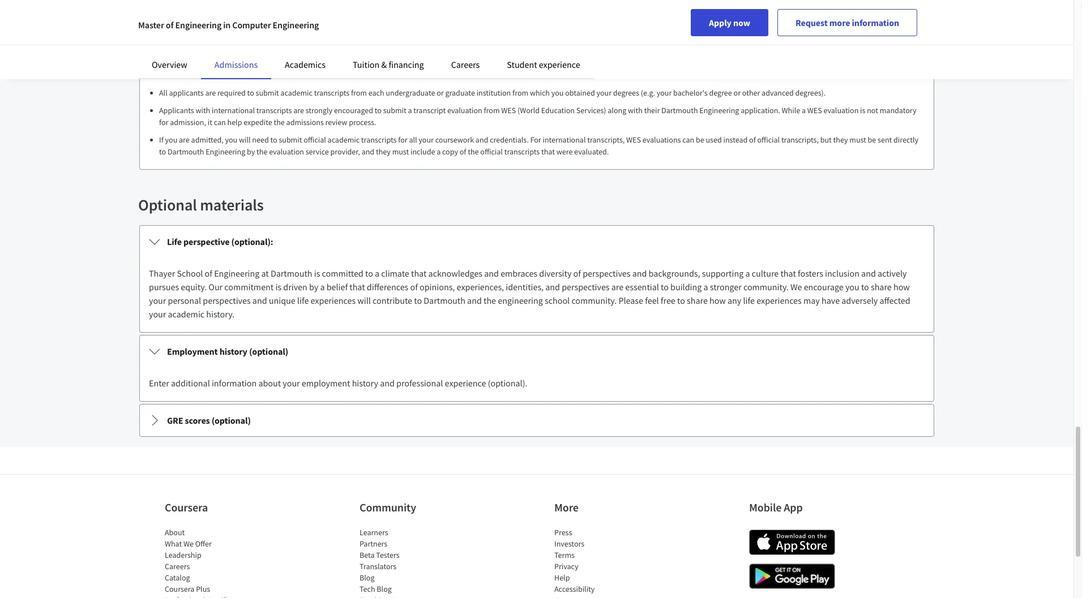 Task type: locate. For each thing, give the bounding box(es) containing it.
applicants up germany,
[[149, 15, 189, 26]]

of right diversity
[[573, 268, 581, 279]]

list item down plus
[[165, 595, 261, 598]]

by down need
[[247, 147, 255, 157]]

0 horizontal spatial will
[[239, 135, 251, 145]]

1 horizontal spatial international
[[543, 135, 586, 145]]

2 vertical spatial required
[[217, 88, 246, 98]]

1 horizontal spatial can
[[682, 135, 694, 145]]

0 horizontal spatial by
[[247, 147, 255, 157]]

0 vertical spatial will
[[239, 135, 251, 145]]

0 vertical spatial history
[[220, 346, 247, 357]]

not up the sweden.
[[331, 15, 344, 26]]

to right free
[[677, 295, 685, 306]]

applicants inside applicants from only the following countries are not required to report language proficiency scores: the united states, the united kingdom, ireland, canada, australia, new zealand, denmark, nigeria, ghana, germany, the netherlands, slovenia, and sweden.
[[149, 15, 189, 26]]

2 horizontal spatial official
[[757, 135, 780, 145]]

engineering inside if you are admitted, you will need to submit official academic transcripts for all your coursework and credentials. for international transcripts, wes evaluations can be used instead of official transcripts, but they must be sent directly to dartmouth engineering by the evaluation service provider, and they must include a copy of the official transcripts that were evaluated.
[[206, 147, 245, 157]]

submit
[[256, 88, 279, 98], [383, 105, 406, 116], [279, 135, 302, 145]]

1 vertical spatial not
[[867, 105, 878, 116]]

1 vertical spatial required
[[343, 66, 377, 77]]

international up were
[[543, 135, 586, 145]]

0 vertical spatial careers link
[[451, 59, 480, 70]]

1 vertical spatial they
[[376, 147, 391, 157]]

international inside if you are admitted, you will need to submit official academic transcripts for all your coursework and credentials. for international transcripts, wes evaluations can be used instead of official transcripts, but they must be sent directly to dartmouth engineering by the evaluation service provider, and they must include a copy of the official transcripts that were evaluated.
[[543, 135, 586, 145]]

2 list item from the left
[[360, 595, 456, 598]]

coursera
[[165, 501, 208, 515], [165, 584, 194, 595]]

be left sent
[[868, 135, 876, 145]]

request more information
[[796, 17, 899, 28]]

essential
[[625, 281, 659, 293]]

united left kingdom,
[[607, 15, 632, 26]]

they
[[833, 135, 848, 145], [376, 147, 391, 157]]

1 vertical spatial is
[[314, 268, 320, 279]]

official up the service
[[304, 135, 326, 145]]

fosters
[[798, 268, 823, 279]]

the inside applicants with international transcripts are strongly encouraged to submit a transcript evaluation from wes (world education services) along with their dartmouth engineering application. while a wes evaluation is not mandatory for admission, it can help expedite the admissions review process.
[[274, 117, 285, 127]]

copy
[[442, 147, 458, 157]]

united
[[538, 15, 563, 26], [607, 15, 632, 26]]

they right the but
[[833, 135, 848, 145]]

is up unique
[[275, 281, 281, 293]]

and down countries
[[289, 28, 303, 40]]

identities,
[[506, 281, 544, 293]]

request
[[796, 17, 828, 28]]

official down application.
[[757, 135, 780, 145]]

1 or from the left
[[437, 88, 444, 98]]

0 horizontal spatial can
[[214, 117, 226, 127]]

from down all applicants are required to submit academic transcripts from each undergraduate or graduate institution from which you obtained your degrees (e.g. your bachelor's degree or other advanced degrees).
[[484, 105, 500, 116]]

encouraged
[[334, 105, 373, 116]]

by inside thayer school of engineering at dartmouth is committed to a climate that acknowledges and embraces diversity of perspectives and backgrounds, supporting a culture that fosters inclusion and actively pursues equity. our commitment is driven by a belief that differences of opinions, experiences, identities, and perspectives are essential to building a stronger community. we encourage you to share how your personal perspectives and unique life experiences will contribute to dartmouth and the engineering school community. please feel free to share how any life experiences may have adversely affected your academic history.
[[309, 281, 318, 293]]

is inside applicants with international transcripts are strongly encouraged to submit a transcript evaluation from wes (world education services) along with their dartmouth engineering application. while a wes evaluation is not mandatory for admission, it can help expedite the admissions review process.
[[860, 105, 865, 116]]

that up "opinions,"
[[411, 268, 427, 279]]

transcripts inside list item
[[314, 88, 349, 98]]

optional
[[138, 195, 197, 215]]

and down experiences, at the left
[[467, 295, 482, 306]]

list for coursera
[[165, 527, 261, 598]]

experiences down belief
[[311, 295, 356, 306]]

engineering up commitment
[[214, 268, 259, 279]]

employment history (optional) button
[[140, 336, 934, 367]]

is left committed
[[314, 268, 320, 279]]

blog up tech
[[360, 573, 375, 583]]

0 vertical spatial academic
[[280, 88, 312, 98]]

applicants
[[149, 15, 189, 26], [159, 105, 194, 116]]

applicants with international transcripts are strongly encouraged to submit a transcript evaluation from wes (world education services) along with their dartmouth engineering application. while a wes evaluation is not mandatory for admission, it can help expedite the admissions review process.
[[159, 105, 916, 127]]

1 horizontal spatial information
[[852, 17, 899, 28]]

engineering down admitted,
[[206, 147, 245, 157]]

1 vertical spatial careers link
[[165, 562, 190, 572]]

for
[[159, 117, 168, 127], [398, 135, 407, 145]]

list
[[153, 87, 925, 158], [165, 527, 261, 598], [360, 527, 456, 598], [554, 527, 651, 598]]

1 vertical spatial international
[[543, 135, 586, 145]]

student experience
[[507, 59, 580, 70]]

1 horizontal spatial careers
[[451, 59, 480, 70]]

list item
[[165, 595, 261, 598], [360, 595, 456, 598], [554, 595, 651, 598]]

we
[[790, 281, 802, 293], [183, 539, 194, 549]]

0 vertical spatial not
[[331, 15, 344, 26]]

academic up the provider,
[[328, 135, 360, 145]]

academics link
[[285, 59, 326, 70]]

tuition & financing link
[[353, 59, 424, 70]]

are up the sweden.
[[317, 15, 329, 26]]

degrees
[[613, 88, 639, 98]]

the
[[229, 15, 241, 26], [524, 15, 536, 26], [593, 15, 605, 26], [187, 28, 200, 40], [442, 66, 455, 77], [274, 117, 285, 127], [257, 147, 267, 157], [468, 147, 479, 157], [484, 295, 496, 306]]

for inside applicants with international transcripts are strongly encouraged to submit a transcript evaluation from wes (world education services) along with their dartmouth engineering application. while a wes evaluation is not mandatory for admission, it can help expedite the admissions review process.
[[159, 117, 168, 127]]

evaluation left the service
[[269, 147, 304, 157]]

1 vertical spatial history
[[352, 378, 378, 389]]

any
[[728, 295, 741, 306]]

list item for more
[[554, 595, 651, 598]]

0 horizontal spatial official
[[304, 135, 326, 145]]

transcripts, up "evaluated."
[[587, 135, 625, 145]]

1 horizontal spatial must
[[849, 135, 866, 145]]

0 vertical spatial coursera
[[165, 501, 208, 515]]

2 vertical spatial academic
[[168, 309, 204, 320]]

applicants up admission,
[[159, 105, 194, 116]]

1 horizontal spatial or
[[734, 88, 741, 98]]

must left include
[[392, 147, 409, 157]]

list containing press
[[554, 527, 651, 598]]

transcript
[[414, 105, 446, 116]]

blog link
[[360, 573, 375, 583]]

2 horizontal spatial academic
[[328, 135, 360, 145]]

0 vertical spatial they
[[833, 135, 848, 145]]

0 horizontal spatial list item
[[165, 595, 261, 598]]

life
[[167, 236, 182, 247]]

required down admissions link
[[217, 88, 246, 98]]

required inside applicants from only the following countries are not required to report language proficiency scores: the united states, the united kingdom, ireland, canada, australia, new zealand, denmark, nigeria, ghana, germany, the netherlands, slovenia, and sweden.
[[346, 15, 378, 26]]

life down 'driven' on the left top of page
[[297, 295, 309, 306]]

0 vertical spatial experience
[[539, 59, 580, 70]]

perspectives up school
[[562, 281, 610, 293]]

are inside applicants from only the following countries are not required to report language proficiency scores: the united states, the united kingdom, ireland, canada, australia, new zealand, denmark, nigeria, ghana, germany, the netherlands, slovenia, and sweden.
[[317, 15, 329, 26]]

learners partners beta testers translators blog tech blog
[[360, 528, 400, 595]]

1 vertical spatial share
[[687, 295, 708, 306]]

2 vertical spatial submit
[[279, 135, 302, 145]]

careers up graduate
[[451, 59, 480, 70]]

(optional) right scores
[[212, 415, 251, 426]]

0 vertical spatial international
[[212, 105, 255, 116]]

list containing about
[[165, 527, 261, 598]]

0 horizontal spatial or
[[437, 88, 444, 98]]

netherlands,
[[201, 28, 250, 40]]

and up essential
[[632, 268, 647, 279]]

employment history (optional)
[[167, 346, 288, 357]]

(official
[[252, 66, 282, 77]]

embraces
[[501, 268, 537, 279]]

evaluation up the but
[[824, 105, 859, 116]]

from up (world
[[512, 88, 528, 98]]

2 horizontal spatial evaluation
[[824, 105, 859, 116]]

0 horizontal spatial how
[[709, 295, 726, 306]]

with left their
[[628, 105, 643, 116]]

2 experiences from the left
[[757, 295, 802, 306]]

1 vertical spatial careers
[[165, 562, 190, 572]]

can right it
[[214, 117, 226, 127]]

catalog link
[[165, 573, 190, 583]]

dartmouth down bachelor's
[[661, 105, 698, 116]]

1 vertical spatial for
[[398, 135, 407, 145]]

international
[[212, 105, 255, 116], [543, 135, 586, 145]]

transcripts down the unofficial transcripts (official transcripts are required if admitted into the program)
[[314, 88, 349, 98]]

a left the culture
[[745, 268, 750, 279]]

and inside applicants from only the following countries are not required to report language proficiency scores: the united states, the united kingdom, ireland, canada, australia, new zealand, denmark, nigeria, ghana, germany, the netherlands, slovenia, and sweden.
[[289, 28, 303, 40]]

you
[[551, 88, 564, 98], [165, 135, 177, 145], [225, 135, 237, 145], [845, 281, 859, 293]]

united left the states,
[[538, 15, 563, 26]]

0 vertical spatial for
[[159, 117, 168, 127]]

or left graduate
[[437, 88, 444, 98]]

2 or from the left
[[734, 88, 741, 98]]

for left all
[[398, 135, 407, 145]]

list containing learners
[[360, 527, 456, 598]]

0 horizontal spatial blog
[[360, 573, 375, 583]]

submit inside applicants with international transcripts are strongly encouraged to submit a transcript evaluation from wes (world education services) along with their dartmouth engineering application. while a wes evaluation is not mandatory for admission, it can help expedite the admissions review process.
[[383, 105, 406, 116]]

1 horizontal spatial academic
[[280, 88, 312, 98]]

1 horizontal spatial experiences
[[757, 295, 802, 306]]

1 horizontal spatial how
[[893, 281, 910, 293]]

0 vertical spatial perspectives
[[583, 268, 630, 279]]

applicants inside applicants with international transcripts are strongly encouraged to submit a transcript evaluation from wes (world education services) along with their dartmouth engineering application. while a wes evaluation is not mandatory for admission, it can help expedite the admissions review process.
[[159, 105, 194, 116]]

service
[[306, 147, 329, 157]]

international up help
[[212, 105, 255, 116]]

we up leadership link at the bottom
[[183, 539, 194, 549]]

history
[[220, 346, 247, 357], [352, 378, 378, 389]]

you up adversely
[[845, 281, 859, 293]]

0 vertical spatial share
[[871, 281, 892, 293]]

academic up strongly
[[280, 88, 312, 98]]

by right 'driven' on the left top of page
[[309, 281, 318, 293]]

are right the academics link
[[329, 66, 341, 77]]

community. left please
[[572, 295, 617, 306]]

2 horizontal spatial is
[[860, 105, 865, 116]]

will inside thayer school of engineering at dartmouth is committed to a climate that acknowledges and embraces diversity of perspectives and backgrounds, supporting a culture that fosters inclusion and actively pursues equity. our commitment is driven by a belief that differences of opinions, experiences, identities, and perspectives are essential to building a stronger community. we encourage you to share how your personal perspectives and unique life experiences will contribute to dartmouth and the engineering school community. please feel free to share how any life experiences may have adversely affected your academic history.
[[357, 295, 371, 306]]

of
[[166, 19, 174, 31], [749, 135, 756, 145], [460, 147, 466, 157], [205, 268, 212, 279], [573, 268, 581, 279], [410, 281, 418, 293]]

0 vertical spatial we
[[790, 281, 802, 293]]

states,
[[565, 15, 591, 26]]

2 be from the left
[[868, 135, 876, 145]]

information inside 'button'
[[852, 17, 899, 28]]

evaluation
[[447, 105, 482, 116], [824, 105, 859, 116], [269, 147, 304, 157]]

(optional) for employment history (optional)
[[249, 346, 288, 357]]

0 horizontal spatial life
[[297, 295, 309, 306]]

translators link
[[360, 562, 396, 572]]

list for more
[[554, 527, 651, 598]]

1 horizontal spatial list item
[[360, 595, 456, 598]]

submit down undergraduate
[[383, 105, 406, 116]]

0 horizontal spatial be
[[696, 135, 704, 145]]

more
[[829, 17, 850, 28]]

to left report
[[380, 15, 388, 26]]

or left other
[[734, 88, 741, 98]]

list item down tech blog link
[[360, 595, 456, 598]]

0 horizontal spatial history
[[220, 346, 247, 357]]

share down actively
[[871, 281, 892, 293]]

1 vertical spatial (optional)
[[212, 415, 251, 426]]

1 horizontal spatial with
[[628, 105, 643, 116]]

1 united from the left
[[538, 15, 563, 26]]

education
[[541, 105, 575, 116]]

are up admissions
[[293, 105, 304, 116]]

press
[[554, 528, 572, 538]]

1 horizontal spatial evaluation
[[447, 105, 482, 116]]

partners
[[360, 539, 387, 549]]

careers up catalog link at the bottom of page
[[165, 562, 190, 572]]

submit inside list item
[[256, 88, 279, 98]]

0 horizontal spatial academic
[[168, 309, 204, 320]]

differences
[[367, 281, 408, 293]]

have
[[822, 295, 840, 306]]

help
[[554, 573, 570, 583]]

0 horizontal spatial careers
[[165, 562, 190, 572]]

our
[[209, 281, 223, 293]]

the right scores:
[[524, 15, 536, 26]]

the down experiences, at the left
[[484, 295, 496, 306]]

transcripts
[[207, 66, 250, 77], [284, 66, 327, 77], [314, 88, 349, 98], [256, 105, 292, 116], [361, 135, 397, 145], [504, 147, 540, 157]]

list item for coursera
[[165, 595, 261, 598]]

submit inside if you are admitted, you will need to submit official academic transcripts for all your coursework and credentials. for international transcripts, wes evaluations can be used instead of official transcripts, but they must be sent directly to dartmouth engineering by the evaluation service provider, and they must include a copy of the official transcripts that were evaluated.
[[279, 135, 302, 145]]

student
[[507, 59, 537, 70]]

0 horizontal spatial experiences
[[311, 295, 356, 306]]

evaluations
[[643, 135, 681, 145]]

pursues
[[149, 281, 179, 293]]

0 horizontal spatial with
[[196, 105, 210, 116]]

is
[[860, 105, 865, 116], [314, 268, 320, 279], [275, 281, 281, 293]]

history down history.
[[220, 346, 247, 357]]

1 vertical spatial blog
[[377, 584, 392, 595]]

diversity
[[539, 268, 572, 279]]

to down (official
[[247, 88, 254, 98]]

following
[[243, 15, 278, 26]]

submit for encouraged
[[383, 105, 406, 116]]

0 vertical spatial can
[[214, 117, 226, 127]]

2 horizontal spatial list item
[[554, 595, 651, 598]]

if
[[379, 66, 384, 77]]

for up if
[[159, 117, 168, 127]]

official down the credentials.
[[480, 147, 503, 157]]

academic inside if you are admitted, you will need to submit official academic transcripts for all your coursework and credentials. for international transcripts, wes evaluations can be used instead of official transcripts, but they must be sent directly to dartmouth engineering by the evaluation service provider, and they must include a copy of the official transcripts that were evaluated.
[[328, 135, 360, 145]]

sent
[[878, 135, 892, 145]]

0 vertical spatial required
[[346, 15, 378, 26]]

0 horizontal spatial information
[[212, 378, 257, 389]]

opinions,
[[420, 281, 455, 293]]

0 vertical spatial information
[[852, 17, 899, 28]]

1 horizontal spatial will
[[357, 295, 371, 306]]

unofficial
[[167, 66, 205, 77]]

we inside about what we offer leadership careers catalog coursera plus
[[183, 539, 194, 549]]

applicants with international transcripts are strongly encouraged to submit a transcript evaluation from wes (world education services) along with their dartmouth engineering application. while a wes evaluation is not mandatory for admission, it can help expedite the admissions review process. list item
[[159, 105, 925, 129]]

1 horizontal spatial wes
[[626, 135, 641, 145]]

will down differences
[[357, 295, 371, 306]]

(optional) up about
[[249, 346, 288, 357]]

you up education
[[551, 88, 564, 98]]

1 horizontal spatial life
[[743, 295, 755, 306]]

0 vertical spatial community.
[[743, 281, 789, 293]]

were
[[556, 147, 573, 157]]

1 horizontal spatial by
[[309, 281, 318, 293]]

1 vertical spatial academic
[[328, 135, 360, 145]]

official
[[304, 135, 326, 145], [757, 135, 780, 145], [480, 147, 503, 157]]

the inside dropdown button
[[442, 66, 455, 77]]

scores
[[185, 415, 210, 426]]

1 vertical spatial submit
[[383, 105, 406, 116]]

wes left (world
[[501, 105, 516, 116]]

perspectives up please
[[583, 268, 630, 279]]

submit down admissions
[[279, 135, 302, 145]]

report
[[390, 15, 413, 26]]

dartmouth inside applicants with international transcripts are strongly encouraged to submit a transcript evaluation from wes (world education services) along with their dartmouth engineering application. while a wes evaluation is not mandatory for admission, it can help expedite the admissions review process.
[[661, 105, 698, 116]]

leadership
[[165, 550, 201, 561]]

careers inside about what we offer leadership careers catalog coursera plus
[[165, 562, 190, 572]]

overview link
[[152, 59, 187, 70]]

0 horizontal spatial share
[[687, 295, 708, 306]]

1 vertical spatial coursera
[[165, 584, 194, 595]]

get it on google play image
[[749, 564, 835, 589]]

2 vertical spatial is
[[275, 281, 281, 293]]

academic down personal
[[168, 309, 204, 320]]

1 life from the left
[[297, 295, 309, 306]]

0 vertical spatial must
[[849, 135, 866, 145]]

1 vertical spatial experience
[[445, 378, 486, 389]]

what
[[165, 539, 182, 549]]

1 vertical spatial applicants
[[159, 105, 194, 116]]

can inside applicants with international transcripts are strongly encouraged to submit a transcript evaluation from wes (world education services) along with their dartmouth engineering application. while a wes evaluation is not mandatory for admission, it can help expedite the admissions review process.
[[214, 117, 226, 127]]

share down building
[[687, 295, 708, 306]]

are down admission,
[[179, 135, 190, 145]]

(e.g.
[[641, 88, 655, 98]]

1 horizontal spatial transcripts,
[[781, 135, 819, 145]]

1 vertical spatial we
[[183, 539, 194, 549]]

inclusion
[[825, 268, 859, 279]]

3 list item from the left
[[554, 595, 651, 598]]

to down "opinions,"
[[414, 295, 422, 306]]

of up the our
[[205, 268, 212, 279]]

all applicants are required to submit academic transcripts from each undergraduate or graduate institution from which you obtained your degrees (e.g. your bachelor's degree or other advanced degrees).
[[159, 88, 826, 98]]

to
[[380, 15, 388, 26], [247, 88, 254, 98], [375, 105, 382, 116], [270, 135, 277, 145], [159, 147, 166, 157], [365, 268, 373, 279], [661, 281, 669, 293], [861, 281, 869, 293], [414, 295, 422, 306], [677, 295, 685, 306]]

dartmouth down "opinions,"
[[424, 295, 465, 306]]

2 life from the left
[[743, 295, 755, 306]]

that
[[541, 147, 555, 157], [411, 268, 427, 279], [780, 268, 796, 279], [349, 281, 365, 293]]

graduate
[[445, 88, 475, 98]]

academic inside thayer school of engineering at dartmouth is committed to a climate that acknowledges and embraces diversity of perspectives and backgrounds, supporting a culture that fosters inclusion and actively pursues equity. our commitment is driven by a belief that differences of opinions, experiences, identities, and perspectives are essential to building a stronger community. we encourage you to share how your personal perspectives and unique life experiences will contribute to dartmouth and the engineering school community. please feel free to share how any life experiences may have adversely affected your academic history.
[[168, 309, 204, 320]]

0 vertical spatial submit
[[256, 88, 279, 98]]

list item for community
[[360, 595, 456, 598]]

careers link up catalog link at the bottom of page
[[165, 562, 190, 572]]

0 vertical spatial blog
[[360, 573, 375, 583]]

materials
[[200, 195, 264, 215]]

institution
[[477, 88, 511, 98]]

international inside applicants with international transcripts are strongly encouraged to submit a transcript evaluation from wes (world education services) along with their dartmouth engineering application. while a wes evaluation is not mandatory for admission, it can help expedite the admissions review process.
[[212, 105, 255, 116]]

0 horizontal spatial for
[[159, 117, 168, 127]]

are inside dropdown button
[[329, 66, 341, 77]]

instead
[[723, 135, 748, 145]]

that left were
[[541, 147, 555, 157]]

from inside applicants with international transcripts are strongly encouraged to submit a transcript evaluation from wes (world education services) along with their dartmouth engineering application. while a wes evaluation is not mandatory for admission, it can help expedite the admissions review process.
[[484, 105, 500, 116]]

equity.
[[181, 281, 207, 293]]

0 horizontal spatial must
[[392, 147, 409, 157]]

1 list item from the left
[[165, 595, 261, 598]]

1 horizontal spatial be
[[868, 135, 876, 145]]

a down undergraduate
[[408, 105, 412, 116]]

from left only on the top left
[[191, 15, 209, 26]]

experience left (optional).
[[445, 378, 486, 389]]

(optional) for gre scores (optional)
[[212, 415, 251, 426]]

experience up all applicants are required to submit academic transcripts from each undergraduate or graduate institution from which you obtained your degrees (e.g. your bachelor's degree or other advanced degrees). list item
[[539, 59, 580, 70]]

0 horizontal spatial united
[[538, 15, 563, 26]]

0 horizontal spatial we
[[183, 539, 194, 549]]

they down process.
[[376, 147, 391, 157]]

are inside thayer school of engineering at dartmouth is committed to a climate that acknowledges and embraces diversity of perspectives and backgrounds, supporting a culture that fosters inclusion and actively pursues equity. our commitment is driven by a belief that differences of opinions, experiences, identities, and perspectives are essential to building a stronger community. we encourage you to share how your personal perspectives and unique life experiences will contribute to dartmouth and the engineering school community. please feel free to share how any life experiences may have adversely affected your academic history.
[[611, 281, 623, 293]]

life
[[297, 295, 309, 306], [743, 295, 755, 306]]

overview
[[152, 59, 187, 70]]

careers link up graduate
[[451, 59, 480, 70]]

0 horizontal spatial international
[[212, 105, 255, 116]]

transcripts, left the but
[[781, 135, 819, 145]]

1 horizontal spatial not
[[867, 105, 878, 116]]

commitment
[[224, 281, 274, 293]]

2 coursera from the top
[[165, 584, 194, 595]]

the right expedite
[[274, 117, 285, 127]]

0 vertical spatial is
[[860, 105, 865, 116]]



Task type: describe. For each thing, give the bounding box(es) containing it.
0 vertical spatial how
[[893, 281, 910, 293]]

are inside list item
[[205, 88, 216, 98]]

applicants for applicants from only the following countries are not required to report language proficiency scores: the united states, the united kingdom, ireland, canada, australia, new zealand, denmark, nigeria, ghana, germany, the netherlands, slovenia, and sweden.
[[149, 15, 189, 26]]

unofficial transcripts (official transcripts are required if admitted into the program)
[[167, 66, 494, 77]]

the right germany,
[[187, 28, 200, 40]]

and right the provider,
[[362, 147, 374, 157]]

you inside thayer school of engineering at dartmouth is committed to a climate that acknowledges and embraces diversity of perspectives and backgrounds, supporting a culture that fosters inclusion and actively pursues equity. our commitment is driven by a belief that differences of opinions, experiences, identities, and perspectives are essential to building a stronger community. we encourage you to share how your personal perspectives and unique life experiences will contribute to dartmouth and the engineering school community. please feel free to share how any life experiences may have adversely affected your academic history.
[[845, 281, 859, 293]]

that inside if you are admitted, you will need to submit official academic transcripts for all your coursework and credentials. for international transcripts, wes evaluations can be used instead of official transcripts, but they must be sent directly to dartmouth engineering by the evaluation service provider, and they must include a copy of the official transcripts that were evaluated.
[[541, 147, 555, 157]]

from left 'each'
[[351, 88, 367, 98]]

gre scores (optional)
[[167, 415, 251, 426]]

of right instead
[[749, 135, 756, 145]]

unofficial transcripts (official transcripts are required if admitted into the program) button
[[140, 55, 934, 87]]

may
[[803, 295, 820, 306]]

gre scores (optional) button
[[140, 405, 934, 437]]

accessibility link
[[554, 584, 595, 595]]

press link
[[554, 528, 572, 538]]

more
[[554, 501, 579, 515]]

school
[[177, 268, 203, 279]]

you down help
[[225, 135, 237, 145]]

of left "opinions,"
[[410, 281, 418, 293]]

all applicants are required to submit academic transcripts from each undergraduate or graduate institution from which you obtained your degrees (e.g. your bachelor's degree or other advanced degrees). list item
[[159, 87, 925, 99]]

transcripts inside applicants with international transcripts are strongly encouraged to submit a transcript evaluation from wes (world education services) along with their dartmouth engineering application. while a wes evaluation is not mandatory for admission, it can help expedite the admissions review process.
[[256, 105, 292, 116]]

by inside if you are admitted, you will need to submit official academic transcripts for all your coursework and credentials. for international transcripts, wes evaluations can be used instead of official transcripts, but they must be sent directly to dartmouth engineering by the evaluation service provider, and they must include a copy of the official transcripts that were evaluated.
[[247, 147, 255, 157]]

history inside dropdown button
[[220, 346, 247, 357]]

0 horizontal spatial wes
[[501, 105, 516, 116]]

sweden.
[[305, 28, 337, 40]]

what we offer link
[[165, 539, 212, 549]]

required inside list item
[[217, 88, 246, 98]]

engineering up the academics link
[[273, 19, 319, 31]]

perspective
[[183, 236, 230, 247]]

from inside applicants from only the following countries are not required to report language proficiency scores: the united states, the united kingdom, ireland, canada, australia, new zealand, denmark, nigeria, ghana, germany, the netherlands, slovenia, and sweden.
[[191, 15, 209, 26]]

are inside applicants with international transcripts are strongly encouraged to submit a transcript evaluation from wes (world education services) along with their dartmouth engineering application. while a wes evaluation is not mandatory for admission, it can help expedite the admissions review process.
[[293, 105, 304, 116]]

the down coursework at the left of the page
[[468, 147, 479, 157]]

app
[[784, 501, 803, 515]]

nigeria,
[[866, 15, 895, 26]]

will inside if you are admitted, you will need to submit official academic transcripts for all your coursework and credentials. for international transcripts, wes evaluations can be used instead of official transcripts, but they must be sent directly to dartmouth engineering by the evaluation service provider, and they must include a copy of the official transcripts that were evaluated.
[[239, 135, 251, 145]]

review
[[325, 117, 347, 127]]

a right while
[[802, 105, 806, 116]]

tech
[[360, 584, 375, 595]]

master of engineering in computer engineering
[[138, 19, 319, 31]]

of right the "master"
[[166, 19, 174, 31]]

1 horizontal spatial share
[[871, 281, 892, 293]]

about link
[[165, 528, 185, 538]]

employment
[[167, 346, 218, 357]]

academic inside list item
[[280, 88, 312, 98]]

information for additional
[[212, 378, 257, 389]]

admitted,
[[191, 135, 223, 145]]

(optional):
[[231, 236, 273, 247]]

2 horizontal spatial wes
[[807, 105, 822, 116]]

1 be from the left
[[696, 135, 704, 145]]

credentials.
[[490, 135, 529, 145]]

to inside list item
[[247, 88, 254, 98]]

belief
[[327, 281, 348, 293]]

0 horizontal spatial experience
[[445, 378, 486, 389]]

learners
[[360, 528, 388, 538]]

to right need
[[270, 135, 277, 145]]

if you are admitted, you will need to submit official academic transcripts for all your coursework and credentials. for international transcripts, wes evaluations can be used instead of official transcripts, but they must be sent directly to dartmouth engineering by the evaluation service provider, and they must include a copy of the official transcripts that were evaluated. list item
[[159, 134, 925, 158]]

privacy
[[554, 562, 578, 572]]

translators
[[360, 562, 396, 572]]

expedite
[[244, 117, 272, 127]]

all
[[409, 135, 417, 145]]

australia,
[[736, 15, 772, 26]]

coursera inside about what we offer leadership careers catalog coursera plus
[[165, 584, 194, 595]]

to inside applicants with international transcripts are strongly encouraged to submit a transcript evaluation from wes (world education services) along with their dartmouth engineering application. while a wes evaluation is not mandatory for admission, it can help expedite the admissions review process.
[[375, 105, 382, 116]]

and down diversity
[[545, 281, 560, 293]]

information for more
[[852, 17, 899, 28]]

transcripts down the credentials.
[[504, 147, 540, 157]]

list containing all applicants are required to submit academic transcripts from each undergraduate or graduate institution from which you obtained your degrees (e.g. your bachelor's degree or other advanced degrees).
[[153, 87, 925, 158]]

the right only on the top left
[[229, 15, 241, 26]]

list for community
[[360, 527, 456, 598]]

that left fosters
[[780, 268, 796, 279]]

which
[[530, 88, 550, 98]]

language
[[415, 15, 450, 26]]

ghana,
[[897, 15, 923, 26]]

denmark,
[[827, 15, 864, 26]]

and down commitment
[[252, 295, 267, 306]]

1 coursera from the top
[[165, 501, 208, 515]]

a up differences
[[375, 268, 379, 279]]

optional materials
[[138, 195, 264, 215]]

include
[[410, 147, 435, 157]]

download on the app store image
[[749, 530, 835, 555]]

required inside dropdown button
[[343, 66, 377, 77]]

only
[[211, 15, 227, 26]]

into
[[424, 66, 440, 77]]

evaluated.
[[574, 147, 609, 157]]

0 horizontal spatial they
[[376, 147, 391, 157]]

for inside if you are admitted, you will need to submit official academic transcripts for all your coursework and credentials. for international transcripts, wes evaluations can be used instead of official transcripts, but they must be sent directly to dartmouth engineering by the evaluation service provider, and they must include a copy of the official transcripts that were evaluated.
[[398, 135, 407, 145]]

1 experiences from the left
[[311, 295, 356, 306]]

1 vertical spatial community.
[[572, 295, 617, 306]]

culture
[[752, 268, 779, 279]]

1 horizontal spatial blog
[[377, 584, 392, 595]]

you inside list item
[[551, 88, 564, 98]]

life perspective (optional):
[[167, 236, 273, 247]]

1 vertical spatial how
[[709, 295, 726, 306]]

to up free
[[661, 281, 669, 293]]

application.
[[741, 105, 780, 116]]

offer
[[195, 539, 212, 549]]

to up differences
[[365, 268, 373, 279]]

the down need
[[257, 147, 267, 157]]

engineering
[[498, 295, 543, 306]]

a inside if you are admitted, you will need to submit official academic transcripts for all your coursework and credentials. for international transcripts, wes evaluations can be used instead of official transcripts, but they must be sent directly to dartmouth engineering by the evaluation service provider, and they must include a copy of the official transcripts that were evaluated.
[[437, 147, 441, 157]]

help
[[227, 117, 242, 127]]

engineering inside thayer school of engineering at dartmouth is committed to a climate that acknowledges and embraces diversity of perspectives and backgrounds, supporting a culture that fosters inclusion and actively pursues equity. our commitment is driven by a belief that differences of opinions, experiences, identities, and perspectives are essential to building a stronger community. we encourage you to share how your personal perspectives and unique life experiences will contribute to dartmouth and the engineering school community. please feel free to share how any life experiences may have adversely affected your academic history.
[[214, 268, 259, 279]]

2 transcripts, from the left
[[781, 135, 819, 145]]

community
[[360, 501, 416, 515]]

slovenia,
[[252, 28, 287, 40]]

directly
[[894, 135, 918, 145]]

evaluation inside if you are admitted, you will need to submit official academic transcripts for all your coursework and credentials. for international transcripts, wes evaluations can be used instead of official transcripts, but they must be sent directly to dartmouth engineering by the evaluation service provider, and they must include a copy of the official transcripts that were evaluated.
[[269, 147, 304, 157]]

zealand,
[[792, 15, 825, 26]]

accessibility
[[554, 584, 595, 595]]

obtained
[[565, 88, 595, 98]]

1 vertical spatial perspectives
[[562, 281, 610, 293]]

to down if
[[159, 147, 166, 157]]

submit for need
[[279, 135, 302, 145]]

to inside applicants from only the following countries are not required to report language proficiency scores: the united states, the united kingdom, ireland, canada, australia, new zealand, denmark, nigeria, ghana, germany, the netherlands, slovenia, and sweden.
[[380, 15, 388, 26]]

each
[[368, 88, 384, 98]]

we inside thayer school of engineering at dartmouth is committed to a climate that acknowledges and embraces diversity of perspectives and backgrounds, supporting a culture that fosters inclusion and actively pursues equity. our commitment is driven by a belief that differences of opinions, experiences, identities, and perspectives are essential to building a stronger community. we encourage you to share how your personal perspectives and unique life experiences will contribute to dartmouth and the engineering school community. please feel free to share how any life experiences may have adversely affected your academic history.
[[790, 281, 802, 293]]

1 horizontal spatial official
[[480, 147, 503, 157]]

2 with from the left
[[628, 105, 643, 116]]

help link
[[554, 573, 570, 583]]

plus
[[196, 584, 210, 595]]

are inside if you are admitted, you will need to submit official academic transcripts for all your coursework and credentials. for international transcripts, wes evaluations can be used instead of official transcripts, but they must be sent directly to dartmouth engineering by the evaluation service provider, and they must include a copy of the official transcripts that were evaluated.
[[179, 135, 190, 145]]

0 vertical spatial careers
[[451, 59, 480, 70]]

professional
[[396, 378, 443, 389]]

apply now
[[709, 17, 750, 28]]

transcripts down process.
[[361, 135, 397, 145]]

in
[[223, 19, 231, 31]]

about
[[258, 378, 281, 389]]

1 with from the left
[[196, 105, 210, 116]]

feel
[[645, 295, 659, 306]]

applicants from only the following countries are not required to report language proficiency scores: the united states, the united kingdom, ireland, canada, australia, new zealand, denmark, nigeria, ghana, germany, the netherlands, slovenia, and sweden.
[[149, 15, 923, 40]]

wes inside if you are admitted, you will need to submit official academic transcripts for all your coursework and credentials. for international transcripts, wes evaluations can be used instead of official transcripts, but they must be sent directly to dartmouth engineering by the evaluation service provider, and they must include a copy of the official transcripts that were evaluated.
[[626, 135, 641, 145]]

dartmouth inside if you are admitted, you will need to submit official academic transcripts for all your coursework and credentials. for international transcripts, wes evaluations can be used instead of official transcripts, but they must be sent directly to dartmouth engineering by the evaluation service provider, and they must include a copy of the official transcripts that were evaluated.
[[168, 147, 204, 157]]

learners link
[[360, 528, 388, 538]]

and left professional
[[380, 378, 395, 389]]

terms link
[[554, 550, 575, 561]]

1 horizontal spatial community.
[[743, 281, 789, 293]]

the inside thayer school of engineering at dartmouth is committed to a climate that acknowledges and embraces diversity of perspectives and backgrounds, supporting a culture that fosters inclusion and actively pursues equity. our commitment is driven by a belief that differences of opinions, experiences, identities, and perspectives are essential to building a stronger community. we encourage you to share how your personal perspectives and unique life experiences will contribute to dartmouth and the engineering school community. please feel free to share how any life experiences may have adversely affected your academic history.
[[484, 295, 496, 306]]

process.
[[349, 117, 376, 127]]

not inside applicants from only the following countries are not required to report language proficiency scores: the united states, the united kingdom, ireland, canada, australia, new zealand, denmark, nigeria, ghana, germany, the netherlands, slovenia, and sweden.
[[331, 15, 344, 26]]

applicants for applicants with international transcripts are strongly encouraged to submit a transcript evaluation from wes (world education services) along with their dartmouth engineering application. while a wes evaluation is not mandatory for admission, it can help expedite the admissions review process.
[[159, 105, 194, 116]]

transcripts right (official
[[284, 66, 327, 77]]

you right if
[[165, 135, 177, 145]]

dartmouth up 'driven' on the left top of page
[[271, 268, 312, 279]]

1 transcripts, from the left
[[587, 135, 625, 145]]

0 horizontal spatial careers link
[[165, 562, 190, 572]]

1 vertical spatial must
[[392, 147, 409, 157]]

financing
[[389, 59, 424, 70]]

to up adversely
[[861, 281, 869, 293]]

admissions
[[286, 117, 324, 127]]

the right the states,
[[593, 15, 605, 26]]

school
[[545, 295, 570, 306]]

for
[[530, 135, 541, 145]]

2 united from the left
[[607, 15, 632, 26]]

1 horizontal spatial experience
[[539, 59, 580, 70]]

student experience link
[[507, 59, 580, 70]]

need
[[252, 135, 269, 145]]

a right building
[[704, 281, 708, 293]]

mobile
[[749, 501, 782, 515]]

and left actively
[[861, 268, 876, 279]]

and right coursework at the left of the page
[[476, 135, 488, 145]]

engineering inside applicants with international transcripts are strongly encouraged to submit a transcript evaluation from wes (world education services) along with their dartmouth engineering application. while a wes evaluation is not mandatory for admission, it can help expedite the admissions review process.
[[699, 105, 739, 116]]

1 horizontal spatial history
[[352, 378, 378, 389]]

admitted
[[386, 66, 422, 77]]

and up experiences, at the left
[[484, 268, 499, 279]]

engineering left in
[[175, 19, 221, 31]]

privacy link
[[554, 562, 578, 572]]

applicants
[[169, 88, 204, 98]]

2 vertical spatial perspectives
[[203, 295, 251, 306]]

not inside applicants with international transcripts are strongly encouraged to submit a transcript evaluation from wes (world education services) along with their dartmouth engineering application. while a wes evaluation is not mandatory for admission, it can help expedite the admissions review process.
[[867, 105, 878, 116]]

other
[[742, 88, 760, 98]]

while
[[782, 105, 800, 116]]

transcripts down netherlands,
[[207, 66, 250, 77]]

can inside if you are admitted, you will need to submit official academic transcripts for all your coursework and credentials. for international transcripts, wes evaluations can be used instead of official transcripts, but they must be sent directly to dartmouth engineering by the evaluation service provider, and they must include a copy of the official transcripts that were evaluated.
[[682, 135, 694, 145]]

your inside if you are admitted, you will need to submit official academic transcripts for all your coursework and credentials. for international transcripts, wes evaluations can be used instead of official transcripts, but they must be sent directly to dartmouth engineering by the evaluation service provider, and they must include a copy of the official transcripts that were evaluated.
[[419, 135, 434, 145]]

that down committed
[[349, 281, 365, 293]]

their
[[644, 105, 660, 116]]

of right copy
[[460, 147, 466, 157]]

germany,
[[149, 28, 185, 40]]

supporting
[[702, 268, 744, 279]]

kingdom,
[[634, 15, 671, 26]]

a left belief
[[320, 281, 325, 293]]

admissions
[[215, 59, 258, 70]]

1 horizontal spatial is
[[314, 268, 320, 279]]



Task type: vqa. For each thing, say whether or not it's contained in the screenshot.


